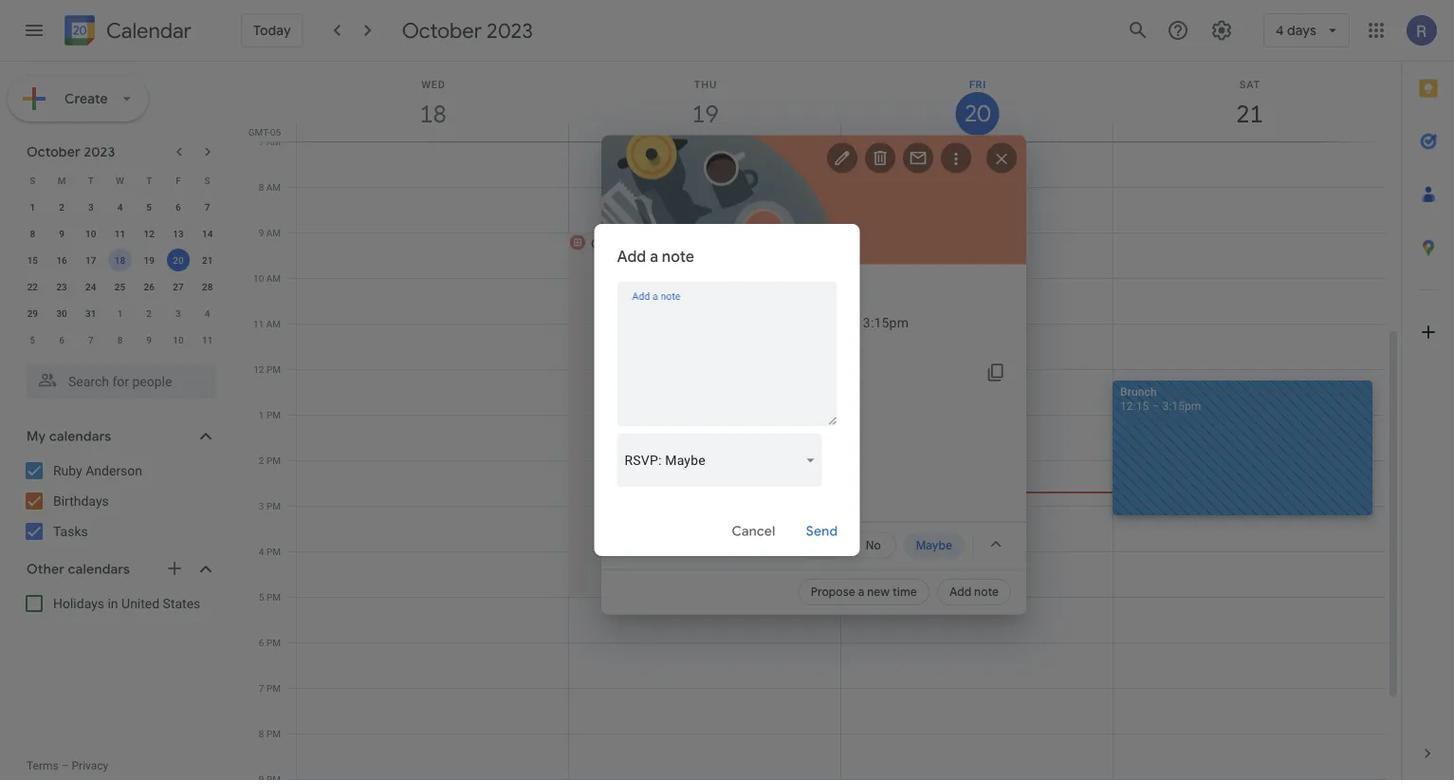 Task type: vqa. For each thing, say whether or not it's contained in the screenshot.


Task type: describe. For each thing, give the bounding box(es) containing it.
privacy link
[[72, 759, 108, 772]]

7 for november 7 element
[[88, 334, 94, 345]]

0 horizontal spatial october
[[27, 143, 81, 160]]

send
[[806, 523, 838, 540]]

0 vertical spatial 3
[[88, 201, 94, 213]]

row containing 5
[[18, 326, 222, 353]]

hours
[[626, 237, 657, 250]]

november 6 element
[[50, 328, 73, 351]]

my calendars list
[[4, 455, 235, 547]]

0 horizontal spatial 2023
[[84, 143, 115, 160]]

in
[[108, 595, 118, 611]]

pm for 3 pm
[[267, 500, 281, 511]]

no button
[[851, 532, 897, 558]]

2 pm
[[259, 455, 281, 466]]

w
[[116, 175, 124, 186]]

note inside 'dialog'
[[662, 247, 695, 267]]

14 element
[[196, 222, 219, 245]]

7 for 7 pm
[[259, 682, 264, 694]]

office
[[591, 237, 623, 250]]

calendar
[[106, 18, 192, 44]]

ruby anderson
[[53, 463, 142, 478]]

rsvp:
[[625, 452, 662, 468]]

november 4 element
[[196, 302, 219, 325]]

yes button
[[798, 532, 843, 558]]

pm for 7 pm
[[267, 682, 281, 694]]

15
[[27, 254, 38, 266]]

10 am
[[253, 272, 281, 284]]

0 vertical spatial 5
[[146, 201, 152, 213]]

pm for 12 pm
[[267, 363, 281, 375]]

7 pm
[[259, 682, 281, 694]]

1 down 12 pm
[[259, 409, 264, 420]]

23
[[56, 281, 67, 292]]

today
[[253, 22, 291, 39]]

office hours ,
[[591, 237, 662, 250]]

new
[[868, 585, 890, 599]]

pm for 2 pm
[[267, 455, 281, 466]]

3 for november 3 element
[[176, 307, 181, 319]]

cancel
[[732, 523, 776, 540]]

sunnyupside33@gmail.com
[[666, 529, 834, 544]]

terms link
[[27, 759, 59, 772]]

31
[[85, 307, 96, 319]]

11 for november 11 element
[[202, 334, 213, 345]]

3 column header from the left
[[841, 62, 1114, 141]]

calendar heading
[[102, 18, 192, 44]]

privacy
[[72, 759, 108, 772]]

8 for 8 am
[[259, 181, 264, 193]]

gmt-
[[248, 126, 270, 138]]

28
[[202, 281, 213, 292]]

november 11 element
[[196, 328, 219, 351]]

05
[[270, 126, 281, 138]]

11 for 11 am
[[253, 318, 264, 329]]

24
[[85, 281, 96, 292]]

28 element
[[196, 275, 219, 298]]

row containing 15
[[18, 247, 222, 273]]

2 s from the left
[[205, 175, 210, 186]]

1 left guest
[[666, 420, 674, 436]]

1 column header from the left
[[296, 62, 569, 141]]

8 for 8 pm
[[259, 728, 264, 739]]

7 am
[[259, 136, 281, 147]]

26 element
[[138, 275, 161, 298]]

19 element
[[138, 249, 161, 271]]

14
[[202, 228, 213, 239]]

main drawer image
[[23, 19, 46, 42]]

6 for 6 pm
[[259, 637, 264, 648]]

0 vertical spatial brunch
[[666, 285, 734, 312]]

tasks
[[53, 523, 88, 539]]

3:15pm inside grid
[[1163, 399, 1202, 412]]

october 2023 grid
[[18, 167, 222, 353]]

going?
[[617, 537, 658, 553]]

other calendars
[[27, 561, 130, 578]]

am for 7 am
[[266, 136, 281, 147]]

11 am
[[253, 318, 281, 329]]

pm for 8 pm
[[267, 728, 281, 739]]

pm for 6 pm
[[267, 637, 281, 648]]

10 for 10 am
[[253, 272, 264, 284]]

8 for the 'november 8' element
[[117, 334, 123, 345]]

terms
[[27, 759, 59, 772]]

5 for 5 pm
[[259, 591, 264, 603]]

holidays in united states
[[53, 595, 201, 611]]

4 for november 4 element
[[205, 307, 210, 319]]

12 for 12 pm
[[254, 363, 264, 375]]

no
[[866, 538, 881, 552]]

20
[[173, 254, 184, 266]]

rsvp: maybe
[[625, 452, 706, 468]]

11 for 11 element
[[115, 228, 125, 239]]

2 t from the left
[[146, 175, 152, 186]]

10 for 10 'element'
[[85, 228, 96, 239]]

november 10 element
[[167, 328, 190, 351]]

my calendars
[[27, 428, 111, 445]]

grid containing office hours
[[243, 62, 1402, 780]]

9 am
[[259, 227, 281, 238]]

propose
[[811, 585, 856, 599]]

1 s from the left
[[30, 175, 35, 186]]

11 element
[[109, 222, 131, 245]]

am for 9 am
[[266, 227, 281, 238]]

0 horizontal spatial 9
[[59, 228, 64, 239]]

1 left maybe
[[666, 440, 673, 453]]

4 column header from the left
[[1113, 62, 1386, 141]]

november 9 element
[[138, 328, 161, 351]]

8 am
[[259, 181, 281, 193]]

add note button
[[937, 579, 1012, 605]]

calendars for my calendars
[[49, 428, 111, 445]]

states
[[163, 595, 201, 611]]

united
[[122, 595, 160, 611]]

25
[[115, 281, 125, 292]]

1 vertical spatial october 2023
[[27, 143, 115, 160]]

add for add a note
[[617, 247, 647, 267]]

0 vertical spatial 2023
[[487, 17, 533, 44]]

pm for 4 pm
[[267, 546, 281, 557]]

22
[[27, 281, 38, 292]]

6 for november 6 element at the top left of page
[[59, 334, 64, 345]]

1 pm
[[259, 409, 281, 420]]

5 for the november 5 element
[[30, 334, 35, 345]]

20, today element
[[167, 249, 190, 271]]

0 vertical spatial 2
[[59, 201, 64, 213]]

ruby
[[53, 463, 82, 478]]

maybe
[[676, 440, 711, 453]]

8 up the 15 element
[[30, 228, 35, 239]]

20 cell
[[164, 247, 193, 273]]

26
[[144, 281, 155, 292]]

maybe inside button
[[916, 538, 953, 552]]

13
[[173, 228, 184, 239]]

propose a new time
[[811, 585, 917, 599]]

1 guest 1 maybe
[[666, 420, 711, 453]]

other
[[27, 561, 65, 578]]

add a note dialog
[[594, 224, 860, 556]]

5 pm
[[259, 591, 281, 603]]



Task type: locate. For each thing, give the bounding box(es) containing it.
maybe
[[665, 452, 706, 468], [916, 538, 953, 552]]

4 pm
[[259, 546, 281, 557]]

0 horizontal spatial brunch 12:15 – 3:15pm
[[666, 285, 909, 331]]

1 vertical spatial brunch 12:15 – 3:15pm
[[1121, 385, 1202, 412]]

1 horizontal spatial maybe
[[916, 538, 953, 552]]

6 inside grid
[[259, 637, 264, 648]]

pm down 6 pm
[[267, 682, 281, 694]]

grid
[[243, 62, 1402, 780]]

note inside button
[[975, 585, 999, 599]]

t left "f"
[[146, 175, 152, 186]]

pm down 7 pm
[[267, 728, 281, 739]]

am up 8 am
[[266, 136, 281, 147]]

7
[[259, 136, 264, 147], [205, 201, 210, 213], [88, 334, 94, 345], [259, 682, 264, 694]]

0 vertical spatial add
[[617, 247, 647, 267]]

gmt-05
[[248, 126, 281, 138]]

11
[[115, 228, 125, 239], [253, 318, 264, 329], [202, 334, 213, 345]]

12 inside grid
[[254, 363, 264, 375]]

2 down 'm' at the left top of the page
[[59, 201, 64, 213]]

1 vertical spatial 3:15pm
[[1163, 399, 1202, 412]]

2 vertical spatial –
[[61, 759, 69, 772]]

add note
[[950, 585, 999, 599]]

add inside button
[[950, 585, 972, 599]]

1 vertical spatial –
[[1152, 399, 1160, 412]]

0 vertical spatial note
[[662, 247, 695, 267]]

1 horizontal spatial s
[[205, 175, 210, 186]]

9 pm from the top
[[267, 728, 281, 739]]

2 vertical spatial 11
[[202, 334, 213, 345]]

5 up the 12 element
[[146, 201, 152, 213]]

a left new
[[858, 585, 865, 599]]

10 for november 10 element at left top
[[173, 334, 184, 345]]

s right "f"
[[205, 175, 210, 186]]

1 horizontal spatial 6
[[176, 201, 181, 213]]

1 horizontal spatial 2
[[146, 307, 152, 319]]

7 down 6 pm
[[259, 682, 264, 694]]

brunch
[[666, 285, 734, 312], [1121, 385, 1157, 398]]

1 horizontal spatial add
[[950, 585, 972, 599]]

2 inside grid
[[259, 455, 264, 466]]

0 horizontal spatial a
[[650, 247, 659, 267]]

6 up 7 pm
[[259, 637, 264, 648]]

1 horizontal spatial 11
[[202, 334, 213, 345]]

5 row from the top
[[18, 273, 222, 300]]

1 vertical spatial october
[[27, 143, 81, 160]]

today button
[[241, 13, 303, 47]]

–
[[851, 315, 860, 331], [1152, 399, 1160, 412], [61, 759, 69, 772]]

november 2 element
[[138, 302, 161, 325]]

0 horizontal spatial 12:15
[[813, 315, 847, 331]]

18 cell
[[105, 247, 135, 273]]

27 element
[[167, 275, 190, 298]]

pm up 1 pm
[[267, 363, 281, 375]]

pm up 4 pm
[[267, 500, 281, 511]]

4 row from the top
[[18, 247, 222, 273]]

brunch 12:15 – 3:15pm
[[666, 285, 909, 331], [1121, 385, 1202, 412]]

0 horizontal spatial 11
[[115, 228, 125, 239]]

row down november 1 element
[[18, 326, 222, 353]]

0 vertical spatial october 2023
[[402, 17, 533, 44]]

2
[[59, 201, 64, 213], [146, 307, 152, 319], [259, 455, 264, 466]]

2 horizontal spatial 10
[[253, 272, 264, 284]]

3 pm
[[259, 500, 281, 511]]

12 inside row
[[144, 228, 155, 239]]

9
[[259, 227, 264, 238], [59, 228, 64, 239], [146, 334, 152, 345]]

0 horizontal spatial note
[[662, 247, 695, 267]]

12:15
[[813, 315, 847, 331], [1121, 399, 1149, 412]]

f
[[176, 175, 181, 186]]

am for 10 am
[[266, 272, 281, 284]]

1 up the 'november 8' element
[[117, 307, 123, 319]]

row containing s
[[18, 167, 222, 194]]

30
[[56, 307, 67, 319]]

4 up 5 pm
[[259, 546, 264, 557]]

3 am from the top
[[266, 227, 281, 238]]

add inside 'dialog'
[[617, 247, 647, 267]]

1 horizontal spatial 12:15
[[1121, 399, 1149, 412]]

pm up 5 pm
[[267, 546, 281, 557]]

1 vertical spatial 11
[[253, 318, 264, 329]]

23 element
[[50, 275, 73, 298]]

rsvp: maybe button
[[617, 434, 822, 487]]

10 element
[[79, 222, 102, 245]]

2 vertical spatial 2
[[259, 455, 264, 466]]

t
[[88, 175, 94, 186], [146, 175, 152, 186]]

1 horizontal spatial 9
[[146, 334, 152, 345]]

calendar element
[[61, 11, 192, 53]]

row containing 22
[[18, 273, 222, 300]]

yes
[[811, 538, 830, 552]]

october 2023
[[402, 17, 533, 44], [27, 143, 115, 160]]

add a note
[[617, 247, 695, 267]]

0 vertical spatial 3:15pm
[[863, 315, 909, 331]]

0 horizontal spatial s
[[30, 175, 35, 186]]

pm up 2 pm
[[267, 409, 281, 420]]

21 element
[[196, 249, 219, 271]]

note right ,
[[662, 247, 695, 267]]

a for propose
[[858, 585, 865, 599]]

calendars inside dropdown button
[[68, 561, 130, 578]]

birthdays
[[53, 493, 109, 509]]

16 element
[[50, 249, 73, 271]]

0 horizontal spatial 4
[[117, 201, 123, 213]]

row up the 'november 8' element
[[18, 300, 222, 326]]

17 element
[[79, 249, 102, 271]]

1 horizontal spatial 3
[[176, 307, 181, 319]]

15 element
[[21, 249, 44, 271]]

0 horizontal spatial 12
[[144, 228, 155, 239]]

5 am from the top
[[266, 318, 281, 329]]

10 inside 'element'
[[85, 228, 96, 239]]

row down w
[[18, 194, 222, 220]]

2 vertical spatial 5
[[259, 591, 264, 603]]

tab list
[[1402, 62, 1455, 727]]

maybe inside text field
[[665, 452, 706, 468]]

anderson
[[86, 463, 142, 478]]

3 pm from the top
[[267, 455, 281, 466]]

my calendars button
[[4, 421, 235, 452]]

am up 12 pm
[[266, 318, 281, 329]]

a inside 'dialog'
[[650, 247, 659, 267]]

am
[[266, 136, 281, 147], [266, 181, 281, 193], [266, 227, 281, 238], [266, 272, 281, 284], [266, 318, 281, 329]]

7 up 14 element
[[205, 201, 210, 213]]

24 element
[[79, 275, 102, 298]]

19
[[144, 254, 155, 266]]

13 element
[[167, 222, 190, 245]]

pm down 4 pm
[[267, 591, 281, 603]]

9 up the 10 am
[[259, 227, 264, 238]]

0 vertical spatial –
[[851, 315, 860, 331]]

add
[[617, 247, 647, 267], [950, 585, 972, 599]]

0 vertical spatial maybe
[[665, 452, 706, 468]]

16
[[56, 254, 67, 266]]

11 down november 4 element
[[202, 334, 213, 345]]

send button
[[792, 509, 853, 554]]

calendars
[[49, 428, 111, 445], [68, 561, 130, 578]]

2 horizontal spatial –
[[1152, 399, 1160, 412]]

1 horizontal spatial t
[[146, 175, 152, 186]]

1 horizontal spatial brunch
[[1121, 385, 1157, 398]]

2 column header from the left
[[568, 62, 842, 141]]

1 vertical spatial 4
[[205, 307, 210, 319]]

0 horizontal spatial maybe
[[665, 452, 706, 468]]

3
[[88, 201, 94, 213], [176, 307, 181, 319], [259, 500, 264, 511]]

12 up 19
[[144, 228, 155, 239]]

calendars for other calendars
[[68, 561, 130, 578]]

2 horizontal spatial 6
[[259, 637, 264, 648]]

4 up 11 element
[[117, 201, 123, 213]]

0 horizontal spatial 6
[[59, 334, 64, 345]]

terms – privacy
[[27, 759, 108, 772]]

1 pm from the top
[[267, 363, 281, 375]]

2 down 26 element
[[146, 307, 152, 319]]

0 horizontal spatial october 2023
[[27, 143, 115, 160]]

5 pm from the top
[[267, 546, 281, 557]]

a inside button
[[858, 585, 865, 599]]

1 t from the left
[[88, 175, 94, 186]]

2 vertical spatial 10
[[173, 334, 184, 345]]

9 down the november 2 element
[[146, 334, 152, 345]]

8 down november 1 element
[[117, 334, 123, 345]]

1 horizontal spatial october
[[402, 17, 482, 44]]

4 up november 11 element
[[205, 307, 210, 319]]

4 pm from the top
[[267, 500, 281, 511]]

18 element
[[109, 249, 131, 271]]

0 horizontal spatial 10
[[85, 228, 96, 239]]

calendars up ruby at the bottom left of page
[[49, 428, 111, 445]]

1 vertical spatial add
[[950, 585, 972, 599]]

2 horizontal spatial 4
[[259, 546, 264, 557]]

holidays
[[53, 595, 104, 611]]

1 vertical spatial 6
[[59, 334, 64, 345]]

30 element
[[50, 302, 73, 325]]

row up 18 element
[[18, 220, 222, 247]]

t left w
[[88, 175, 94, 186]]

2023
[[487, 17, 533, 44], [84, 143, 115, 160]]

1 vertical spatial a
[[858, 585, 865, 599]]

31 element
[[79, 302, 102, 325]]

0 vertical spatial a
[[650, 247, 659, 267]]

am for 8 am
[[266, 181, 281, 193]]

2 pm from the top
[[267, 409, 281, 420]]

RSVP: Maybe text field
[[625, 443, 706, 477]]

0 horizontal spatial 3:15pm
[[863, 315, 909, 331]]

18
[[115, 254, 125, 266]]

9 for november 9 element
[[146, 334, 152, 345]]

1 horizontal spatial october 2023
[[402, 17, 533, 44]]

3 for 3 pm
[[259, 500, 264, 511]]

0 vertical spatial calendars
[[49, 428, 111, 445]]

2 up 3 pm
[[259, 455, 264, 466]]

row containing 8
[[18, 220, 222, 247]]

8 pm
[[259, 728, 281, 739]]

6 pm
[[259, 637, 281, 648]]

2 horizontal spatial 5
[[259, 591, 264, 603]]

7 left 05
[[259, 136, 264, 147]]

1 vertical spatial brunch
[[1121, 385, 1157, 398]]

row
[[18, 167, 222, 194], [18, 194, 222, 220], [18, 220, 222, 247], [18, 247, 222, 273], [18, 273, 222, 300], [18, 300, 222, 326], [18, 326, 222, 353]]

4 for 4 pm
[[259, 546, 264, 557]]

22 element
[[21, 275, 44, 298]]

9 up 16 element
[[59, 228, 64, 239]]

27
[[173, 281, 184, 292]]

2 am from the top
[[266, 181, 281, 193]]

time
[[893, 585, 917, 599]]

4
[[117, 201, 123, 213], [205, 307, 210, 319], [259, 546, 264, 557]]

None search field
[[0, 357, 235, 399]]

row up 11 element
[[18, 167, 222, 194]]

0 horizontal spatial 3
[[88, 201, 94, 213]]

0 horizontal spatial brunch
[[666, 285, 734, 312]]

1 horizontal spatial a
[[858, 585, 865, 599]]

2 vertical spatial 3
[[259, 500, 264, 511]]

maybe down guest
[[665, 452, 706, 468]]

12 for 12
[[144, 228, 155, 239]]

1 vertical spatial calendars
[[68, 561, 130, 578]]

4 am from the top
[[266, 272, 281, 284]]

maybe up time
[[916, 538, 953, 552]]

9 inside november 9 element
[[146, 334, 152, 345]]

a right office
[[650, 247, 659, 267]]

7 inside november 7 element
[[88, 334, 94, 345]]

10 up 11 am
[[253, 272, 264, 284]]

october
[[402, 17, 482, 44], [27, 143, 81, 160]]

brunch 12:15 – 3:15pm inside grid
[[1121, 385, 1202, 412]]

2 for the november 2 element
[[146, 307, 152, 319]]

am up "9 am"
[[266, 181, 281, 193]]

2 horizontal spatial 9
[[259, 227, 264, 238]]

0 vertical spatial 10
[[85, 228, 96, 239]]

17
[[85, 254, 96, 266]]

None text field
[[617, 304, 837, 418]]

29
[[27, 307, 38, 319]]

7 row from the top
[[18, 326, 222, 353]]

2 row from the top
[[18, 194, 222, 220]]

1 vertical spatial note
[[975, 585, 999, 599]]

5 up 6 pm
[[259, 591, 264, 603]]

am down 8 am
[[266, 227, 281, 238]]

0 vertical spatial 4
[[117, 201, 123, 213]]

5 down 29 element
[[30, 334, 35, 345]]

1 horizontal spatial 12
[[254, 363, 264, 375]]

6 row from the top
[[18, 300, 222, 326]]

6 pm from the top
[[267, 591, 281, 603]]

2 horizontal spatial 11
[[253, 318, 264, 329]]

pm down 5 pm
[[267, 637, 281, 648]]

1 vertical spatial 3
[[176, 307, 181, 319]]

2 horizontal spatial 2
[[259, 455, 264, 466]]

cancel button
[[724, 509, 784, 554]]

1 horizontal spatial 4
[[205, 307, 210, 319]]

november 3 element
[[167, 302, 190, 325]]

add for add note
[[950, 585, 972, 599]]

a
[[650, 247, 659, 267], [858, 585, 865, 599]]

am down "9 am"
[[266, 272, 281, 284]]

calendars up in
[[68, 561, 130, 578]]

am for 11 am
[[266, 318, 281, 329]]

29 element
[[21, 302, 44, 325]]

note down 'hide additional actions' image
[[975, 585, 999, 599]]

0 vertical spatial 11
[[115, 228, 125, 239]]

maybe button
[[904, 532, 965, 558]]

1 vertical spatial 2
[[146, 307, 152, 319]]

0 vertical spatial 6
[[176, 201, 181, 213]]

1 horizontal spatial 3:15pm
[[1163, 399, 1202, 412]]

row group
[[18, 194, 222, 353]]

1 horizontal spatial brunch 12:15 – 3:15pm
[[1121, 385, 1202, 412]]

november 5 element
[[21, 328, 44, 351]]

add left ,
[[617, 247, 647, 267]]

row down 11 element
[[18, 247, 222, 273]]

brunch heading
[[666, 285, 734, 312]]

3 up november 10 element at left top
[[176, 307, 181, 319]]

8 up "9 am"
[[259, 181, 264, 193]]

email event details image
[[909, 149, 928, 167]]

m
[[58, 175, 66, 186]]

a for add
[[650, 247, 659, 267]]

6 up 13 element
[[176, 201, 181, 213]]

7 pm from the top
[[267, 637, 281, 648]]

guest
[[677, 420, 711, 436]]

november 8 element
[[109, 328, 131, 351]]

my
[[27, 428, 46, 445]]

1 horizontal spatial 5
[[146, 201, 152, 213]]

note
[[662, 247, 695, 267], [975, 585, 999, 599]]

21
[[202, 254, 213, 266]]

11 up 18 in the top of the page
[[115, 228, 125, 239]]

pm for 1 pm
[[267, 409, 281, 420]]

pm up 3 pm
[[267, 455, 281, 466]]

0 horizontal spatial 2
[[59, 201, 64, 213]]

add down maybe button
[[950, 585, 972, 599]]

2 vertical spatial 6
[[259, 637, 264, 648]]

9 for 9 am
[[259, 227, 264, 238]]

0 horizontal spatial t
[[88, 175, 94, 186]]

november 7 element
[[79, 328, 102, 351]]

12 down 11 am
[[254, 363, 264, 375]]

row containing 29
[[18, 300, 222, 326]]

column header
[[296, 62, 569, 141], [568, 62, 842, 141], [841, 62, 1114, 141], [1113, 62, 1386, 141]]

calendars inside dropdown button
[[49, 428, 111, 445]]

0 vertical spatial 12:15
[[813, 315, 847, 331]]

other calendars button
[[4, 554, 235, 585]]

1 am from the top
[[266, 136, 281, 147]]

11 down the 10 am
[[253, 318, 264, 329]]

10 down november 3 element
[[173, 334, 184, 345]]

2 horizontal spatial 3
[[259, 500, 264, 511]]

1 vertical spatial 12:15
[[1121, 399, 1149, 412]]

1 vertical spatial 2023
[[84, 143, 115, 160]]

2 vertical spatial 4
[[259, 546, 264, 557]]

1 vertical spatial 10
[[253, 272, 264, 284]]

,
[[657, 237, 659, 250]]

8 pm from the top
[[267, 682, 281, 694]]

0 vertical spatial 12
[[144, 228, 155, 239]]

s left 'm' at the left top of the page
[[30, 175, 35, 186]]

row down 18 element
[[18, 273, 222, 300]]

1 row from the top
[[18, 167, 222, 194]]

ruby anderson, maybe attending tree item
[[640, 461, 1027, 491]]

3 up 10 'element'
[[88, 201, 94, 213]]

propose a new time button
[[799, 579, 930, 605]]

1 horizontal spatial 10
[[173, 334, 184, 345]]

row group containing 1
[[18, 194, 222, 353]]

november 1 element
[[109, 302, 131, 325]]

25 element
[[109, 275, 131, 298]]

6 down 30 element at the top of page
[[59, 334, 64, 345]]

1 vertical spatial maybe
[[916, 538, 953, 552]]

pm for 5 pm
[[267, 591, 281, 603]]

1 horizontal spatial note
[[975, 585, 999, 599]]

row containing 1
[[18, 194, 222, 220]]

7 for 7 am
[[259, 136, 264, 147]]

1 up the 15 element
[[30, 201, 35, 213]]

brunch inside grid
[[1121, 385, 1157, 398]]

1 horizontal spatial –
[[851, 315, 860, 331]]

12
[[144, 228, 155, 239], [254, 363, 264, 375]]

1 vertical spatial 12
[[254, 363, 264, 375]]

0 horizontal spatial 5
[[30, 334, 35, 345]]

3:15pm
[[863, 315, 909, 331], [1163, 399, 1202, 412]]

8 down 7 pm
[[259, 728, 264, 739]]

1 vertical spatial 5
[[30, 334, 35, 345]]

12 pm
[[254, 363, 281, 375]]

remove from this calendar image
[[871, 149, 890, 167]]

3 row from the top
[[18, 220, 222, 247]]

10 up 17
[[85, 228, 96, 239]]

12 element
[[138, 222, 161, 245]]

0 vertical spatial brunch 12:15 – 3:15pm
[[666, 285, 909, 331]]

3 up 4 pm
[[259, 500, 264, 511]]

2 for 2 pm
[[259, 455, 264, 466]]

0 horizontal spatial –
[[61, 759, 69, 772]]

1
[[30, 201, 35, 213], [117, 307, 123, 319], [259, 409, 264, 420], [666, 420, 674, 436], [666, 440, 673, 453]]

7 down 31 element
[[88, 334, 94, 345]]

8
[[259, 181, 264, 193], [30, 228, 35, 239], [117, 334, 123, 345], [259, 728, 264, 739]]

hide additional actions image
[[987, 535, 1006, 554]]



